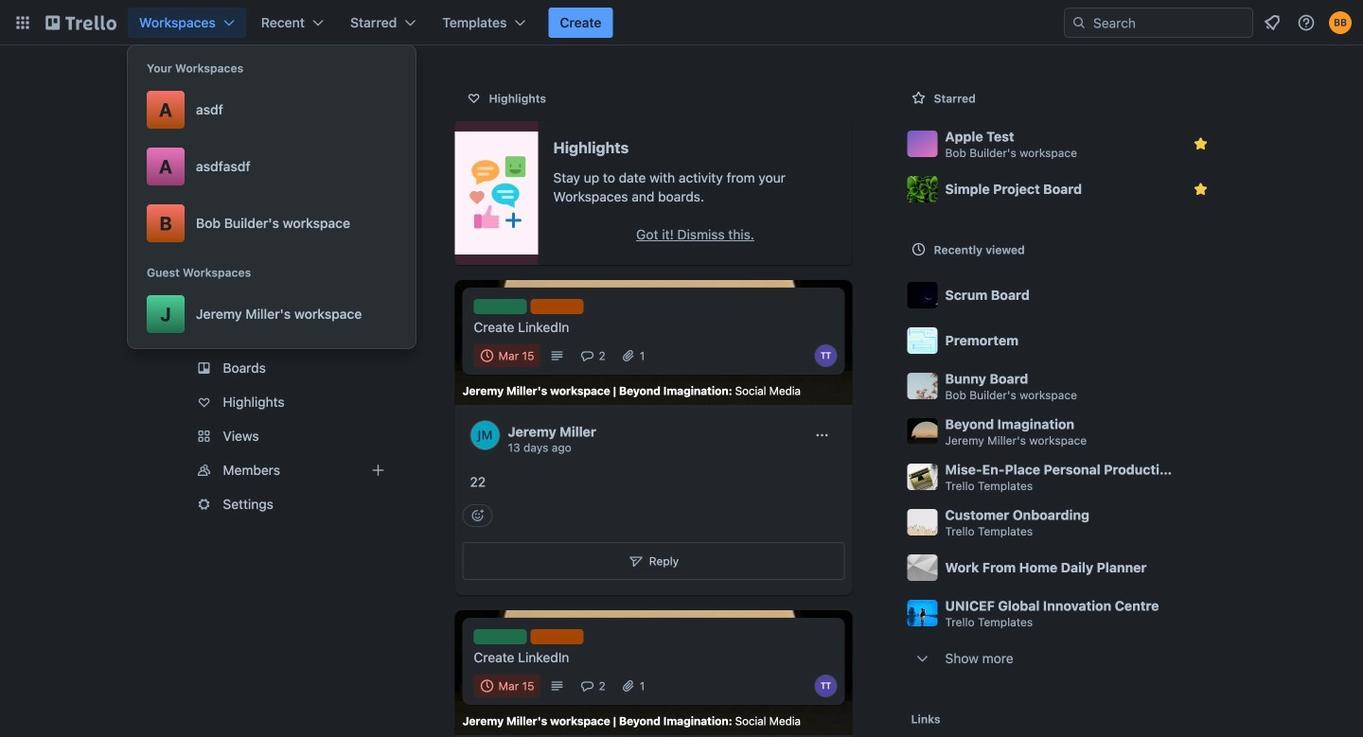 Task type: locate. For each thing, give the bounding box(es) containing it.
2 color: green, title: none image from the top
[[474, 630, 527, 645]]

primary element
[[0, 0, 1364, 45]]

color: green, title: none image for 1st color: orange, title: none image from the bottom of the page
[[474, 630, 527, 645]]

color: green, title: none image
[[474, 299, 527, 314], [474, 630, 527, 645]]

add reaction image
[[463, 505, 493, 528]]

color: green, title: none image for 2nd color: orange, title: none image from the bottom
[[474, 299, 527, 314]]

1 vertical spatial color: orange, title: none image
[[531, 630, 584, 645]]

board image
[[162, 89, 185, 112]]

color: orange, title: none image
[[531, 299, 584, 314], [531, 630, 584, 645]]

Search field
[[1064, 8, 1254, 38]]

1 color: green, title: none image from the top
[[474, 299, 527, 314]]

open information menu image
[[1297, 13, 1316, 32]]

1 vertical spatial color: green, title: none image
[[474, 630, 527, 645]]

2 color: orange, title: none image from the top
[[531, 630, 584, 645]]

0 notifications image
[[1261, 11, 1284, 34]]

0 vertical spatial color: orange, title: none image
[[531, 299, 584, 314]]

0 vertical spatial color: green, title: none image
[[474, 299, 527, 314]]



Task type: describe. For each thing, give the bounding box(es) containing it.
click to unstar apple test. it will be removed from your starred list. image
[[1192, 134, 1211, 153]]

template board image
[[162, 127, 185, 150]]

search image
[[1072, 15, 1087, 30]]

add image
[[367, 459, 390, 482]]

click to unstar simple project board. it will be removed from your starred list. image
[[1192, 180, 1211, 199]]

home image
[[162, 165, 185, 188]]

1 color: orange, title: none image from the top
[[531, 299, 584, 314]]

back to home image
[[45, 8, 116, 38]]

bob builder (bobbuilder40) image
[[1330, 11, 1352, 34]]



Task type: vqa. For each thing, say whether or not it's contained in the screenshot.
click to unstar project management. it will be removed from your starred list. icon
no



